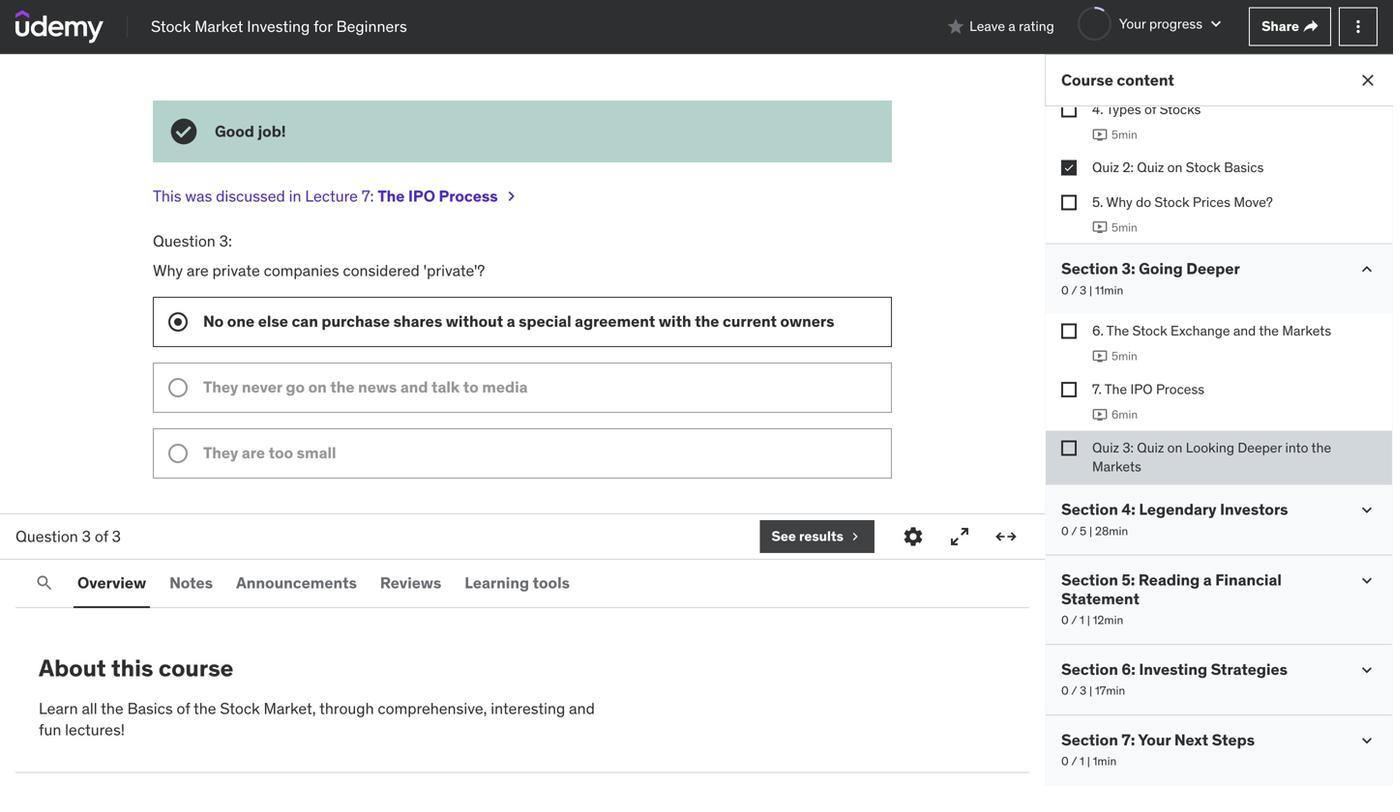 Task type: locate. For each thing, give the bounding box(es) containing it.
stock left market,
[[220, 699, 260, 719]]

2 vertical spatial and
[[569, 699, 595, 719]]

on inside group
[[308, 378, 327, 397]]

prices
[[1193, 193, 1231, 211]]

1 vertical spatial why
[[153, 261, 183, 280]]

2 vertical spatial the
[[1105, 381, 1127, 398]]

going
[[1139, 259, 1183, 279]]

1 horizontal spatial 7:
[[1122, 730, 1135, 750]]

xsmall image left 2:
[[1062, 160, 1077, 176]]

notes button
[[166, 560, 217, 607]]

market
[[195, 16, 243, 36]]

this was discussed in lecture 7: the ipo process
[[153, 186, 498, 206]]

basics
[[1224, 159, 1264, 176], [127, 699, 173, 719]]

ipo
[[408, 186, 435, 206], [1131, 381, 1153, 398]]

0 vertical spatial 3:
[[219, 231, 232, 251]]

2 vertical spatial a
[[1204, 571, 1212, 590]]

the left the "news"
[[330, 378, 355, 397]]

4.
[[1092, 100, 1104, 118]]

your left progress
[[1119, 15, 1146, 32]]

5min right play why do stock prices move? icon at the top
[[1112, 220, 1138, 235]]

| inside 'section 3: going deeper 0 / 3 | 11min'
[[1090, 283, 1093, 298]]

0 left the 1min
[[1062, 754, 1069, 769]]

0 vertical spatial question
[[153, 231, 216, 251]]

4 0 from the top
[[1062, 684, 1069, 699]]

1 5min from the top
[[1112, 127, 1138, 142]]

2 1 from the top
[[1080, 754, 1085, 769]]

xsmall image left 5.
[[1062, 195, 1077, 210]]

deeper right going
[[1187, 259, 1240, 279]]

| inside section 4: legendary investors 0 / 5 | 28min
[[1090, 524, 1093, 539]]

a inside group
[[507, 312, 515, 332]]

markets inside quiz 3: quiz on looking deeper into the markets
[[1092, 458, 1142, 476]]

1 horizontal spatial a
[[1009, 18, 1016, 35]]

investing inside section 6: investing strategies 0 / 3 | 17min
[[1139, 660, 1208, 680]]

1 horizontal spatial of
[[177, 699, 190, 719]]

ipo up 6min
[[1131, 381, 1153, 398]]

2 5min from the top
[[1112, 220, 1138, 235]]

0 for section 6: investing strategies
[[1062, 684, 1069, 699]]

0 horizontal spatial a
[[507, 312, 515, 332]]

why left private
[[153, 261, 183, 280]]

3: for question
[[219, 231, 232, 251]]

of up overview
[[95, 527, 108, 547]]

on for the
[[308, 378, 327, 397]]

0 horizontal spatial investing
[[247, 16, 310, 36]]

0 vertical spatial markets
[[1282, 322, 1332, 340]]

on up the 5. why do stock prices move?
[[1168, 159, 1183, 176]]

the down course
[[194, 699, 216, 719]]

| for section 6: investing strategies
[[1090, 684, 1093, 699]]

2 horizontal spatial a
[[1204, 571, 1212, 590]]

1 inside section 5: reading a financial statement 0 / 1 | 12min
[[1080, 613, 1085, 628]]

section left 5:
[[1062, 571, 1118, 590]]

1 vertical spatial investing
[[1139, 660, 1208, 680]]

1 vertical spatial a
[[507, 312, 515, 332]]

on inside quiz 3: quiz on looking deeper into the markets
[[1168, 439, 1183, 457]]

0 horizontal spatial markets
[[1092, 458, 1142, 476]]

your left next
[[1138, 730, 1171, 750]]

0 vertical spatial your
[[1119, 15, 1146, 32]]

learn all the basics of the stock market, through comprehensive, interesting and fun lectures!
[[39, 699, 595, 740]]

your
[[1119, 15, 1146, 32], [1138, 730, 1171, 750]]

0 left 11min
[[1062, 283, 1069, 298]]

| left the 1min
[[1087, 754, 1090, 769]]

a left the special at left
[[507, 312, 515, 332]]

7.
[[1092, 381, 1102, 398]]

/ inside section 6: investing strategies 0 / 3 | 17min
[[1072, 684, 1077, 699]]

stock market investing for beginners link
[[151, 16, 407, 37]]

looking
[[1186, 439, 1235, 457]]

3: for quiz
[[1123, 439, 1134, 457]]

question 3 of 3
[[15, 527, 121, 547]]

why
[[1107, 193, 1133, 211], [153, 261, 183, 280]]

/ left 5
[[1072, 524, 1077, 539]]

no
[[203, 312, 224, 332]]

section 3: going deeper button
[[1062, 259, 1240, 279]]

2 vertical spatial of
[[177, 699, 190, 719]]

1 vertical spatial 7:
[[1122, 730, 1135, 750]]

1 vertical spatial your
[[1138, 730, 1171, 750]]

2 0 from the top
[[1062, 524, 1069, 539]]

1 / from the top
[[1072, 283, 1077, 298]]

|
[[1090, 283, 1093, 298], [1090, 524, 1093, 539], [1087, 613, 1090, 628], [1090, 684, 1093, 699], [1087, 754, 1090, 769]]

reviews button
[[376, 560, 445, 607]]

5min
[[1112, 127, 1138, 142], [1112, 220, 1138, 235], [1112, 349, 1138, 364]]

0 vertical spatial 7:
[[362, 186, 374, 206]]

of inside sidebar element
[[1145, 100, 1157, 118]]

they
[[203, 378, 238, 397], [203, 443, 238, 463]]

0 vertical spatial on
[[1168, 159, 1183, 176]]

1 horizontal spatial and
[[569, 699, 595, 719]]

0 horizontal spatial why
[[153, 261, 183, 280]]

on for stock
[[1168, 159, 1183, 176]]

/ down "statement" on the bottom
[[1072, 613, 1077, 628]]

stock inside learn all the basics of the stock market, through comprehensive, interesting and fun lectures!
[[220, 699, 260, 719]]

notes
[[169, 573, 213, 593]]

quiz
[[1092, 159, 1120, 176], [1137, 159, 1164, 176], [1092, 439, 1120, 457], [1137, 439, 1164, 457]]

deeper left "into"
[[1238, 439, 1282, 457]]

1 vertical spatial process
[[1156, 381, 1205, 398]]

in
[[289, 186, 301, 206]]

section 4: legendary investors 0 / 5 | 28min
[[1062, 500, 1289, 539]]

1 vertical spatial 1
[[1080, 754, 1085, 769]]

3:
[[219, 231, 232, 251], [1122, 259, 1136, 279], [1123, 439, 1134, 457]]

question inside question 3: why are private companies considered 'private'?
[[153, 231, 216, 251]]

basics up move?
[[1224, 159, 1264, 176]]

of for 3
[[95, 527, 108, 547]]

/ inside 'section 3: going deeper 0 / 3 | 11min'
[[1072, 283, 1077, 298]]

1 vertical spatial and
[[400, 378, 428, 397]]

7: right the "lecture" at the top left
[[362, 186, 374, 206]]

1 horizontal spatial process
[[1156, 381, 1205, 398]]

1 vertical spatial ipo
[[1131, 381, 1153, 398]]

all
[[82, 699, 97, 719]]

expanded view image
[[995, 525, 1018, 549]]

a left 'rating'
[[1009, 18, 1016, 35]]

2 vertical spatial 3:
[[1123, 439, 1134, 457]]

2 vertical spatial 5min
[[1112, 349, 1138, 364]]

3: for section
[[1122, 259, 1136, 279]]

3: inside 'section 3: going deeper 0 / 3 | 11min'
[[1122, 259, 1136, 279]]

section inside section 6: investing strategies 0 / 3 | 17min
[[1062, 660, 1118, 680]]

settings image
[[902, 525, 925, 549]]

0 vertical spatial and
[[1234, 322, 1256, 340]]

section up 11min
[[1062, 259, 1118, 279]]

section up 17min
[[1062, 660, 1118, 680]]

this
[[153, 186, 181, 206]]

1 1 from the top
[[1080, 613, 1085, 628]]

0 vertical spatial why
[[1107, 193, 1133, 211]]

share button
[[1249, 7, 1331, 46]]

0 left 17min
[[1062, 684, 1069, 699]]

xsmall image left 6.
[[1062, 324, 1077, 339]]

0 horizontal spatial of
[[95, 527, 108, 547]]

a
[[1009, 18, 1016, 35], [507, 312, 515, 332], [1204, 571, 1212, 590]]

1 horizontal spatial question
[[153, 231, 216, 251]]

process down exchange
[[1156, 381, 1205, 398]]

section inside section 5: reading a financial statement 0 / 1 | 12min
[[1062, 571, 1118, 590]]

process left open lecture image at top
[[439, 186, 498, 206]]

question down the was on the left of the page
[[153, 231, 216, 251]]

section for section 5: reading a financial statement
[[1062, 571, 1118, 590]]

strategies
[[1211, 660, 1288, 680]]

2 section from the top
[[1062, 500, 1118, 520]]

0 vertical spatial deeper
[[1187, 259, 1240, 279]]

5.
[[1092, 193, 1104, 211]]

7: down 17min
[[1122, 730, 1135, 750]]

0 vertical spatial ipo
[[408, 186, 435, 206]]

fun
[[39, 721, 61, 740]]

of down course
[[177, 699, 190, 719]]

the right "into"
[[1312, 439, 1332, 457]]

small image inside your progress 'dropdown button'
[[1207, 14, 1226, 33]]

process
[[439, 186, 498, 206], [1156, 381, 1205, 398]]

they never go on the news and talk to media
[[203, 378, 528, 397]]

section inside 'section 3: going deeper 0 / 3 | 11min'
[[1062, 259, 1118, 279]]

1 left 12min
[[1080, 613, 1085, 628]]

section up 5
[[1062, 500, 1118, 520]]

the for 7.
[[1105, 381, 1127, 398]]

xsmall image
[[1303, 19, 1319, 34], [1062, 441, 1077, 456]]

3: up 11min
[[1122, 259, 1136, 279]]

are left too
[[242, 443, 265, 463]]

of right types
[[1145, 100, 1157, 118]]

11min
[[1095, 283, 1124, 298]]

5 / from the top
[[1072, 754, 1077, 769]]

| left 11min
[[1090, 283, 1093, 298]]

and
[[1234, 322, 1256, 340], [400, 378, 428, 397], [569, 699, 595, 719]]

| left 17min
[[1090, 684, 1093, 699]]

why right 5.
[[1107, 193, 1133, 211]]

stock market investing for beginners
[[151, 16, 407, 36]]

2 vertical spatial on
[[1168, 439, 1183, 457]]

| inside section 6: investing strategies 0 / 3 | 17min
[[1090, 684, 1093, 699]]

and inside why are private companies considered 'private'? group
[[400, 378, 428, 397]]

and inside sidebar element
[[1234, 322, 1256, 340]]

and inside learn all the basics of the stock market, through comprehensive, interesting and fun lectures!
[[569, 699, 595, 719]]

on left looking
[[1168, 439, 1183, 457]]

1 vertical spatial they
[[203, 443, 238, 463]]

5min for types
[[1112, 127, 1138, 142]]

1 horizontal spatial ipo
[[1131, 381, 1153, 398]]

reviews
[[380, 573, 442, 593]]

1 inside section 7: your next steps 0 / 1 | 1min
[[1080, 754, 1085, 769]]

xsmall image left 4.
[[1062, 102, 1077, 117]]

xsmall image left 7.
[[1062, 382, 1077, 398]]

0 inside 'section 3: going deeper 0 / 3 | 11min'
[[1062, 283, 1069, 298]]

next
[[1175, 730, 1209, 750]]

1 horizontal spatial xsmall image
[[1303, 19, 1319, 34]]

0 vertical spatial of
[[1145, 100, 1157, 118]]

investing right 6:
[[1139, 660, 1208, 680]]

3 0 from the top
[[1062, 613, 1069, 628]]

course content
[[1062, 70, 1175, 90]]

| right 5
[[1090, 524, 1093, 539]]

7: inside section 7: your next steps 0 / 1 | 1min
[[1122, 730, 1135, 750]]

5min right play types of stocks icon
[[1112, 127, 1138, 142]]

section for section 7: your next steps
[[1062, 730, 1118, 750]]

3 section from the top
[[1062, 571, 1118, 590]]

4 section from the top
[[1062, 660, 1118, 680]]

are left private
[[187, 261, 209, 280]]

0 down "statement" on the bottom
[[1062, 613, 1069, 628]]

they left too
[[203, 443, 238, 463]]

leave a rating
[[970, 18, 1055, 35]]

the
[[378, 186, 405, 206], [1107, 322, 1129, 340], [1105, 381, 1127, 398]]

xsmall image
[[1062, 102, 1077, 117], [1062, 160, 1077, 176], [1062, 195, 1077, 210], [1062, 324, 1077, 339], [1062, 382, 1077, 398], [848, 529, 863, 545]]

section
[[1062, 259, 1118, 279], [1062, 500, 1118, 520], [1062, 571, 1118, 590], [1062, 660, 1118, 680], [1062, 730, 1118, 750]]

2 horizontal spatial of
[[1145, 100, 1157, 118]]

on
[[1168, 159, 1183, 176], [308, 378, 327, 397], [1168, 439, 1183, 457]]

0 vertical spatial basics
[[1224, 159, 1264, 176]]

0 vertical spatial a
[[1009, 18, 1016, 35]]

1 vertical spatial the
[[1107, 322, 1129, 340]]

3 / from the top
[[1072, 613, 1077, 628]]

4 / from the top
[[1072, 684, 1077, 699]]

section 3: going deeper 0 / 3 | 11min
[[1062, 259, 1240, 298]]

on right the go
[[308, 378, 327, 397]]

section 7: your next steps button
[[1062, 730, 1255, 750]]

0 vertical spatial xsmall image
[[1303, 19, 1319, 34]]

search image
[[35, 574, 54, 593]]

/ left the 1min
[[1072, 754, 1077, 769]]

play the ipo process image
[[1092, 407, 1108, 423]]

0 horizontal spatial are
[[187, 261, 209, 280]]

1 vertical spatial markets
[[1092, 458, 1142, 476]]

1 section from the top
[[1062, 259, 1118, 279]]

investors
[[1220, 500, 1289, 520]]

no one else can purchase shares without a special agreement with the current owners
[[203, 312, 835, 332]]

1
[[1080, 613, 1085, 628], [1080, 754, 1085, 769]]

actions image
[[1349, 17, 1368, 36]]

stock
[[151, 16, 191, 36], [1186, 159, 1221, 176], [1155, 193, 1190, 211], [1133, 322, 1168, 340], [220, 699, 260, 719]]

the right 6.
[[1107, 322, 1129, 340]]

5 section from the top
[[1062, 730, 1118, 750]]

why inside sidebar element
[[1107, 193, 1133, 211]]

/ inside section 5: reading a financial statement 0 / 1 | 12min
[[1072, 613, 1077, 628]]

0 vertical spatial are
[[187, 261, 209, 280]]

0 vertical spatial investing
[[247, 16, 310, 36]]

1 vertical spatial are
[[242, 443, 265, 463]]

basics down about this course
[[127, 699, 173, 719]]

0 vertical spatial process
[[439, 186, 498, 206]]

small image for section 3: going deeper
[[1358, 260, 1377, 279]]

1 vertical spatial question
[[15, 527, 78, 547]]

1 left the 1min
[[1080, 754, 1085, 769]]

xsmall image right results
[[848, 529, 863, 545]]

ipo up 'private'?
[[408, 186, 435, 206]]

1 horizontal spatial investing
[[1139, 660, 1208, 680]]

fullscreen image
[[948, 525, 972, 549]]

1 vertical spatial xsmall image
[[1062, 441, 1077, 456]]

3 inside section 6: investing strategies 0 / 3 | 17min
[[1080, 684, 1087, 699]]

into
[[1286, 439, 1309, 457]]

shares
[[393, 312, 442, 332]]

2 / from the top
[[1072, 524, 1077, 539]]

1 vertical spatial deeper
[[1238, 439, 1282, 457]]

talk
[[432, 378, 460, 397]]

1 horizontal spatial basics
[[1224, 159, 1264, 176]]

3: down 6min
[[1123, 439, 1134, 457]]

quiz down play the ipo process icon
[[1092, 439, 1120, 457]]

a right reading
[[1204, 571, 1212, 590]]

overview button
[[74, 560, 150, 607]]

quiz 2: quiz on stock basics
[[1092, 159, 1264, 176]]

question up search icon
[[15, 527, 78, 547]]

0
[[1062, 283, 1069, 298], [1062, 524, 1069, 539], [1062, 613, 1069, 628], [1062, 684, 1069, 699], [1062, 754, 1069, 769]]

0 horizontal spatial ipo
[[408, 186, 435, 206]]

the right 7.
[[1105, 381, 1127, 398]]

and right exchange
[[1234, 322, 1256, 340]]

deeper inside 'section 3: going deeper 0 / 3 | 11min'
[[1187, 259, 1240, 279]]

3: inside question 3: why are private companies considered 'private'?
[[219, 231, 232, 251]]

section up the 1min
[[1062, 730, 1118, 750]]

| inside section 5: reading a financial statement 0 / 1 | 12min
[[1087, 613, 1090, 628]]

of
[[1145, 100, 1157, 118], [95, 527, 108, 547], [177, 699, 190, 719]]

0 inside section 4: legendary investors 0 / 5 | 28min
[[1062, 524, 1069, 539]]

2 horizontal spatial and
[[1234, 322, 1256, 340]]

progress
[[1150, 15, 1203, 32]]

3 5min from the top
[[1112, 349, 1138, 364]]

1 vertical spatial basics
[[127, 699, 173, 719]]

play why do stock prices move? image
[[1092, 220, 1108, 235]]

of for types
[[1145, 100, 1157, 118]]

they left never in the left of the page
[[203, 378, 238, 397]]

good job!
[[215, 121, 286, 141]]

5min right play the stock exchange and the markets icon
[[1112, 349, 1138, 364]]

section inside section 4: legendary investors 0 / 5 | 28min
[[1062, 500, 1118, 520]]

0 inside section 6: investing strategies 0 / 3 | 17min
[[1062, 684, 1069, 699]]

3: inside quiz 3: quiz on looking deeper into the markets
[[1123, 439, 1134, 457]]

question for question 3 of 3
[[15, 527, 78, 547]]

0 left 5
[[1062, 524, 1069, 539]]

the right the "lecture" at the top left
[[378, 186, 405, 206]]

investing for for
[[247, 16, 310, 36]]

2 they from the top
[[203, 443, 238, 463]]

1 0 from the top
[[1062, 283, 1069, 298]]

1 vertical spatial on
[[308, 378, 327, 397]]

1 vertical spatial of
[[95, 527, 108, 547]]

1 horizontal spatial are
[[242, 443, 265, 463]]

/ left 17min
[[1072, 684, 1077, 699]]

section inside section 7: your next steps 0 / 1 | 1min
[[1062, 730, 1118, 750]]

3: up private
[[219, 231, 232, 251]]

open lecture image
[[502, 187, 521, 206]]

investing left 'for' on the left top of page
[[247, 16, 310, 36]]

/ inside section 4: legendary investors 0 / 5 | 28min
[[1072, 524, 1077, 539]]

0 vertical spatial 1
[[1080, 613, 1085, 628]]

media
[[482, 378, 528, 397]]

| left 12min
[[1087, 613, 1090, 628]]

0 inside section 7: your next steps 0 / 1 | 1min
[[1062, 754, 1069, 769]]

types
[[1106, 100, 1141, 118]]

0 horizontal spatial question
[[15, 527, 78, 547]]

1 vertical spatial 3:
[[1122, 259, 1136, 279]]

/ left 11min
[[1072, 283, 1077, 298]]

1 horizontal spatial why
[[1107, 193, 1133, 211]]

0 horizontal spatial and
[[400, 378, 428, 397]]

1 they from the top
[[203, 378, 238, 397]]

leave
[[970, 18, 1005, 35]]

udemy image
[[15, 10, 104, 43]]

0 vertical spatial 5min
[[1112, 127, 1138, 142]]

'private'?
[[424, 261, 485, 280]]

and right interesting
[[569, 699, 595, 719]]

1 vertical spatial 5min
[[1112, 220, 1138, 235]]

deeper inside quiz 3: quiz on looking deeper into the markets
[[1238, 439, 1282, 457]]

small image
[[1207, 14, 1226, 33], [947, 17, 966, 36], [1358, 260, 1377, 279], [1358, 501, 1377, 520], [1358, 661, 1377, 680], [1358, 731, 1377, 751]]

they for they are too small
[[203, 443, 238, 463]]

this
[[111, 654, 153, 683]]

0 vertical spatial they
[[203, 378, 238, 397]]

and left talk
[[400, 378, 428, 397]]

0 horizontal spatial basics
[[127, 699, 173, 719]]

5 0 from the top
[[1062, 754, 1069, 769]]

why inside question 3: why are private companies considered 'private'?
[[153, 261, 183, 280]]

announcements
[[236, 573, 357, 593]]



Task type: vqa. For each thing, say whether or not it's contained in the screenshot.
topmost of
yes



Task type: describe. For each thing, give the bounding box(es) containing it.
section 7: your next steps 0 / 1 | 1min
[[1062, 730, 1255, 769]]

0 vertical spatial the
[[378, 186, 405, 206]]

section for section 4: legendary investors
[[1062, 500, 1118, 520]]

about this course
[[39, 654, 234, 683]]

companies
[[264, 261, 339, 280]]

5. why do stock prices move?
[[1092, 193, 1273, 211]]

small image for section 6: investing strategies
[[1358, 661, 1377, 680]]

leave a rating button
[[947, 3, 1055, 50]]

6.
[[1092, 322, 1104, 340]]

xsmall image for 4. types of stocks
[[1062, 102, 1077, 117]]

statement
[[1062, 589, 1140, 609]]

current
[[723, 312, 777, 332]]

learn
[[39, 699, 78, 719]]

announcements button
[[232, 560, 361, 607]]

section 6: investing strategies 0 / 3 | 17min
[[1062, 660, 1288, 699]]

question for question 3: why are private companies considered 'private'?
[[153, 231, 216, 251]]

course
[[1062, 70, 1114, 90]]

/ inside section 7: your next steps 0 / 1 | 1min
[[1072, 754, 1077, 769]]

/ for section 6: investing strategies
[[1072, 684, 1077, 699]]

learning
[[465, 573, 529, 593]]

why are private companies considered 'private'? group
[[153, 297, 892, 479]]

the inside quiz 3: quiz on looking deeper into the markets
[[1312, 439, 1332, 457]]

0 horizontal spatial 7:
[[362, 186, 374, 206]]

interesting
[[491, 699, 565, 719]]

news
[[358, 378, 397, 397]]

6. the stock exchange and the markets
[[1092, 322, 1332, 340]]

results
[[799, 528, 844, 545]]

your inside your progress 'dropdown button'
[[1119, 15, 1146, 32]]

section for section 6: investing strategies
[[1062, 660, 1118, 680]]

stock right do
[[1155, 193, 1190, 211]]

sidebar element
[[1045, 0, 1393, 787]]

stock left exchange
[[1133, 322, 1168, 340]]

5
[[1080, 524, 1087, 539]]

17min
[[1095, 684, 1126, 699]]

considered
[[343, 261, 420, 280]]

with
[[659, 312, 692, 332]]

basics inside learn all the basics of the stock market, through comprehensive, interesting and fun lectures!
[[127, 699, 173, 719]]

overview
[[77, 573, 146, 593]]

small image for section 7: your next steps
[[1358, 731, 1377, 751]]

steps
[[1212, 730, 1255, 750]]

purchase
[[322, 312, 390, 332]]

small image for section 4: legendary investors
[[1358, 501, 1377, 520]]

a inside button
[[1009, 18, 1016, 35]]

discussed
[[216, 186, 285, 206]]

the right exchange
[[1259, 322, 1279, 340]]

job!
[[258, 121, 286, 141]]

comprehensive,
[[378, 699, 487, 719]]

are inside group
[[242, 443, 265, 463]]

6min
[[1112, 407, 1138, 422]]

xsmall image inside see results button
[[848, 529, 863, 545]]

see
[[772, 528, 796, 545]]

xsmall image inside share button
[[1303, 19, 1319, 34]]

small image
[[1358, 571, 1377, 591]]

market,
[[264, 699, 316, 719]]

stock up prices
[[1186, 159, 1221, 176]]

move?
[[1234, 193, 1273, 211]]

section 4: legendary investors button
[[1062, 500, 1289, 520]]

investing for strategies
[[1139, 660, 1208, 680]]

agreement
[[575, 312, 655, 332]]

basics inside sidebar element
[[1224, 159, 1264, 176]]

your inside section 7: your next steps 0 / 1 | 1min
[[1138, 730, 1171, 750]]

process inside sidebar element
[[1156, 381, 1205, 398]]

1min
[[1093, 754, 1117, 769]]

small image inside leave a rating button
[[947, 17, 966, 36]]

3 inside 'section 3: going deeper 0 / 3 | 11min'
[[1080, 283, 1087, 298]]

a inside section 5: reading a financial statement 0 / 1 | 12min
[[1204, 571, 1212, 590]]

are inside question 3: why are private companies considered 'private'?
[[187, 261, 209, 280]]

0 for section 3: going deeper
[[1062, 283, 1069, 298]]

28min
[[1095, 524, 1128, 539]]

5min for the
[[1112, 349, 1138, 364]]

course
[[159, 654, 234, 683]]

for
[[314, 16, 333, 36]]

0 for section 4: legendary investors
[[1062, 524, 1069, 539]]

small
[[297, 443, 336, 463]]

legendary
[[1139, 500, 1217, 520]]

5min for why
[[1112, 220, 1138, 235]]

content
[[1117, 70, 1175, 90]]

to
[[463, 378, 479, 397]]

question 3: why are private companies considered 'private'?
[[153, 231, 489, 280]]

/ for section 3: going deeper
[[1072, 283, 1077, 298]]

the for 6.
[[1107, 322, 1129, 340]]

beginners
[[336, 16, 407, 36]]

| for section 4: legendary investors
[[1090, 524, 1093, 539]]

owners
[[780, 312, 835, 332]]

quiz down 6min
[[1137, 439, 1164, 457]]

your progress button
[[1078, 7, 1226, 41]]

0 inside section 5: reading a financial statement 0 / 1 | 12min
[[1062, 613, 1069, 628]]

quiz right 2:
[[1137, 159, 1164, 176]]

too
[[269, 443, 293, 463]]

never
[[242, 378, 282, 397]]

exchange
[[1171, 322, 1230, 340]]

quiz left 2:
[[1092, 159, 1120, 176]]

they are too small
[[203, 443, 336, 463]]

xsmall image for 7. the ipo process
[[1062, 382, 1077, 398]]

close course content sidebar image
[[1359, 71, 1378, 90]]

through
[[320, 699, 374, 719]]

play types of stocks image
[[1092, 127, 1108, 142]]

| inside section 7: your next steps 0 / 1 | 1min
[[1087, 754, 1090, 769]]

of inside learn all the basics of the stock market, through comprehensive, interesting and fun lectures!
[[177, 699, 190, 719]]

12min
[[1093, 613, 1124, 628]]

was
[[185, 186, 212, 206]]

play the stock exchange and the markets image
[[1092, 349, 1108, 364]]

quiz 3: quiz on looking deeper into the markets
[[1092, 439, 1332, 476]]

0 horizontal spatial process
[[439, 186, 498, 206]]

stock left market
[[151, 16, 191, 36]]

special
[[519, 312, 572, 332]]

the right with
[[695, 312, 719, 332]]

stocks
[[1160, 100, 1201, 118]]

5:
[[1122, 571, 1135, 590]]

section 5: reading a financial statement 0 / 1 | 12min
[[1062, 571, 1282, 628]]

learning tools button
[[461, 560, 574, 607]]

they for they never go on the news and talk to media
[[203, 378, 238, 397]]

| for section 3: going deeper
[[1090, 283, 1093, 298]]

rating
[[1019, 18, 1055, 35]]

learning tools
[[465, 573, 570, 593]]

tools
[[533, 573, 570, 593]]

good
[[215, 121, 254, 141]]

xsmall image for 6. the stock exchange and the markets
[[1062, 324, 1077, 339]]

0 horizontal spatial xsmall image
[[1062, 441, 1077, 456]]

about
[[39, 654, 106, 683]]

do
[[1136, 193, 1152, 211]]

on for looking
[[1168, 439, 1183, 457]]

/ for section 4: legendary investors
[[1072, 524, 1077, 539]]

section for section 3: going deeper
[[1062, 259, 1118, 279]]

else
[[258, 312, 288, 332]]

4:
[[1122, 500, 1136, 520]]

1 horizontal spatial markets
[[1282, 322, 1332, 340]]

see results
[[772, 528, 844, 545]]

the right "all"
[[101, 699, 124, 719]]

one
[[227, 312, 255, 332]]

ipo inside sidebar element
[[1131, 381, 1153, 398]]

financial
[[1216, 571, 1282, 590]]

see results button
[[760, 521, 875, 553]]

xsmall image for 5. why do stock prices move?
[[1062, 195, 1077, 210]]

go
[[286, 378, 305, 397]]



